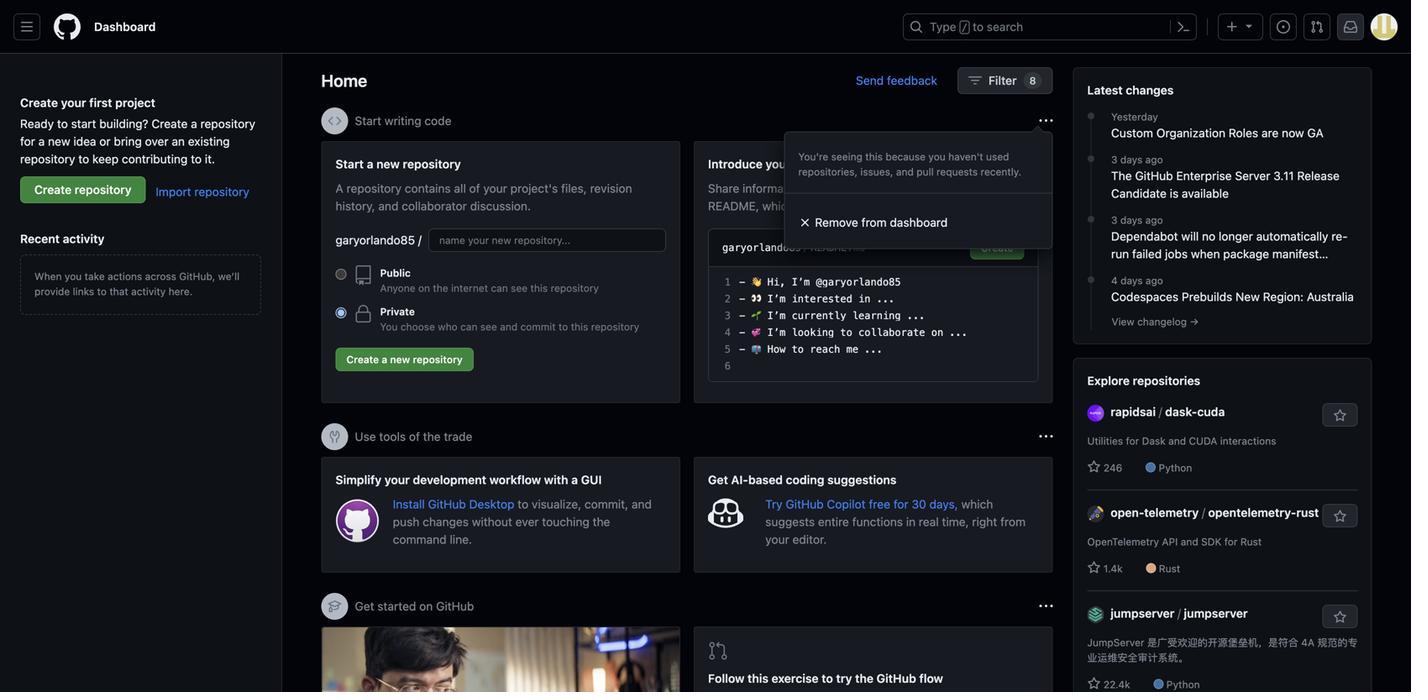 Task type: locate. For each thing, give the bounding box(es) containing it.
1.4k
[[1101, 563, 1123, 575]]

/ down collaborator at the top left of page
[[418, 233, 422, 247]]

1 horizontal spatial jumpserver
[[1184, 607, 1248, 620]]

days up codespaces
[[1121, 275, 1143, 286]]

yourself up information
[[766, 157, 812, 171]]

1 horizontal spatial of
[[469, 181, 480, 195]]

repository inside create a new repository button
[[413, 354, 463, 365]]

with up visualize, on the left bottom
[[544, 473, 568, 487]]

0 vertical spatial why am i seeing this? image
[[1040, 114, 1053, 128]]

1 vertical spatial which
[[961, 497, 993, 511]]

github desktop image
[[336, 499, 379, 543]]

garyorlando85 inside introduce yourself with a profile readme "element"
[[722, 242, 801, 254]]

1 vertical spatial dot fill image
[[1085, 152, 1098, 165]]

a
[[336, 181, 343, 195]]

jumpserver up 是广受欢迎的开源堡垒机，是符合
[[1184, 607, 1248, 620]]

star image for jumpserver / jumpserver
[[1087, 677, 1101, 691]]

4 up 5
[[725, 327, 731, 339]]

roles
[[1229, 126, 1259, 140]]

or
[[99, 134, 111, 148]]

type
[[930, 20, 956, 34]]

to left search
[[973, 20, 984, 34]]

jumpserver up jumpserver
[[1111, 607, 1175, 620]]

repository up existing
[[200, 117, 255, 131]]

the left trade
[[423, 430, 441, 444]]

/ down the x "image"
[[803, 242, 809, 254]]

2 horizontal spatial of
[[900, 199, 911, 213]]

on for the
[[418, 282, 430, 294]]

star image for rapidsai / dask-cuda
[[1087, 460, 1101, 474]]

new down writing
[[376, 157, 400, 171]]

create for create repository
[[34, 183, 72, 197]]

dot fill image
[[1085, 213, 1098, 226], [1085, 273, 1098, 286]]

appears
[[797, 199, 841, 213]]

can inside private you choose who can see and commit to this repository
[[460, 321, 478, 333]]

1 star image from the top
[[1087, 460, 1101, 474]]

utilities
[[1087, 435, 1123, 447]]

repository up history, at the top
[[347, 181, 402, 195]]

0 vertical spatial dot fill image
[[1085, 109, 1098, 123]]

repository up contains
[[403, 157, 461, 171]]

0 vertical spatial from
[[862, 215, 887, 229]]

1 vertical spatial see
[[480, 321, 497, 333]]

can inside the 'public anyone on the internet can see this repository'
[[491, 282, 508, 294]]

to left it.
[[191, 152, 202, 166]]

1 vertical spatial get
[[355, 599, 374, 613]]

1 horizontal spatial which
[[961, 497, 993, 511]]

1 vertical spatial dot fill image
[[1085, 273, 1098, 286]]

existing
[[188, 134, 230, 148]]

of inside "a repository contains all of your project's files, revision history, and collaborator discussion."
[[469, 181, 480, 195]]

None radio
[[336, 307, 347, 318]]

that
[[109, 286, 128, 297]]

0 vertical spatial see
[[511, 282, 528, 294]]

when you take actions across github, we'll provide links to that activity here.
[[34, 271, 240, 297]]

this up commit
[[531, 282, 548, 294]]

1 vertical spatial why am i seeing this? image
[[1040, 430, 1053, 444]]

changes inside to visualize, commit, and push changes without ever touching the command line.
[[423, 515, 469, 529]]

to right commit
[[559, 321, 568, 333]]

start right code image
[[355, 114, 381, 128]]

ago for is
[[1146, 154, 1163, 165]]

create repository link
[[20, 176, 146, 203]]

your inside "a repository contains all of your project's files, revision history, and collaborator discussion."
[[483, 181, 507, 195]]

contains
[[405, 181, 451, 195]]

recent
[[20, 232, 60, 246]]

links
[[73, 286, 94, 297]]

1 horizontal spatial yourself
[[842, 181, 885, 195]]

lock image
[[353, 304, 373, 324]]

for inside create your first project ready to start building? create a repository for a new idea or bring over an existing repository to keep contributing to it.
[[20, 134, 35, 148]]

this right follow
[[748, 672, 769, 685]]

0 vertical spatial with
[[815, 157, 839, 171]]

1 horizontal spatial with
[[815, 157, 839, 171]]

start for start a new repository
[[336, 157, 364, 171]]

1 vertical spatial changes
[[1111, 265, 1157, 278]]

2 dot fill image from the top
[[1085, 152, 1098, 165]]

2 vertical spatial new
[[390, 354, 410, 365]]

1 vertical spatial days
[[1121, 214, 1143, 226]]

2 ago from the top
[[1146, 214, 1163, 226]]

8
[[1030, 75, 1036, 87]]

1 horizontal spatial readme
[[891, 157, 940, 171]]

haven't
[[949, 151, 983, 163]]

python for dask-
[[1159, 462, 1192, 474]]

new inside button
[[390, 354, 410, 365]]

simplify
[[336, 473, 382, 487]]

new inside create your first project ready to start building? create a repository for a new idea or bring over an existing repository to keep contributing to it.
[[48, 134, 70, 148]]

.md
[[847, 242, 865, 254]]

1 vertical spatial new
[[376, 157, 400, 171]]

... right collaborate
[[950, 327, 968, 339]]

1 horizontal spatial garyorlando85
[[722, 242, 801, 254]]

readme
[[891, 157, 940, 171], [811, 242, 847, 254]]

1 vertical spatial of
[[900, 199, 911, 213]]

your down creating at the top right
[[914, 199, 938, 213]]

and right history, at the top
[[378, 199, 399, 213]]

/
[[962, 22, 968, 34], [418, 233, 422, 247], [803, 242, 809, 254], [1159, 405, 1162, 419], [1202, 506, 1205, 520], [1178, 607, 1181, 620]]

touching
[[542, 515, 590, 529]]

activity down across
[[131, 286, 166, 297]]

to inside private you choose who can see and commit to this repository
[[559, 321, 568, 333]]

explore element
[[1073, 67, 1372, 692]]

2 vertical spatial of
[[409, 430, 420, 444]]

information
[[743, 181, 804, 195]]

1 jumpserver from the left
[[1111, 607, 1175, 620]]

Repository name text field
[[428, 228, 666, 252]]

0 horizontal spatial can
[[460, 321, 478, 333]]

remove from dashboard button
[[785, 200, 1045, 245]]

repository down it.
[[194, 185, 249, 199]]

which inside the which suggests entire functions in real time, right from your editor.
[[961, 497, 993, 511]]

0 horizontal spatial with
[[544, 473, 568, 487]]

get right mortar board icon
[[355, 599, 374, 613]]

i'm right the "🌱"
[[768, 310, 786, 322]]

prebuilds
[[1182, 290, 1233, 304]]

the right at on the top right of page
[[858, 199, 876, 213]]

the left internet at the top left
[[433, 282, 448, 294]]

📫
[[751, 344, 761, 355]]

star this repository image
[[1334, 409, 1347, 423], [1334, 510, 1347, 523], [1334, 611, 1347, 624]]

0 vertical spatial ago
[[1146, 154, 1163, 165]]

create a new repository element
[[336, 155, 666, 378]]

trade
[[444, 430, 472, 444]]

/ inside introduce yourself with a profile readme "element"
[[803, 242, 809, 254]]

activity up take
[[63, 232, 104, 246]]

2 star this repository image from the top
[[1334, 510, 1347, 523]]

3 inside 3 days ago the github enterprise server 3.11 release candidate is available
[[1111, 154, 1118, 165]]

for left 30
[[894, 497, 909, 511]]

1 horizontal spatial get
[[708, 473, 728, 487]]

0 horizontal spatial 4
[[725, 327, 731, 339]]

2 vertical spatial ago
[[1146, 275, 1163, 286]]

this inside private you choose who can see and commit to this repository
[[571, 321, 588, 333]]

use
[[355, 430, 376, 444]]

1 horizontal spatial see
[[511, 282, 528, 294]]

the
[[858, 199, 876, 213], [433, 282, 448, 294], [423, 430, 441, 444], [593, 515, 610, 529], [855, 672, 874, 685]]

1 vertical spatial from
[[1001, 515, 1026, 529]]

over
[[145, 134, 169, 148]]

3 days ago dependabot will no longer automatically re- run failed jobs when package manifest changes
[[1111, 214, 1348, 278]]

ga
[[1308, 126, 1324, 140]]

1 horizontal spatial rust
[[1241, 536, 1262, 548]]

3 ago from the top
[[1146, 275, 1163, 286]]

days up the the
[[1121, 154, 1143, 165]]

0 vertical spatial rust
[[1241, 536, 1262, 548]]

with inside simplify your development workflow with a gui "element"
[[544, 473, 568, 487]]

issue opened image
[[1277, 20, 1290, 34]]

for left dask
[[1126, 435, 1139, 447]]

profile
[[852, 157, 888, 171], [962, 181, 996, 195], [941, 199, 975, 213]]

0 vertical spatial on
[[418, 282, 430, 294]]

1 vertical spatial ago
[[1146, 214, 1163, 226]]

👋
[[751, 276, 761, 288]]

new left idea at top
[[48, 134, 70, 148]]

/ right type
[[962, 22, 968, 34]]

0 vertical spatial which
[[762, 199, 794, 213]]

codespaces
[[1111, 290, 1179, 304]]

no
[[1202, 229, 1216, 243]]

ago down custom
[[1146, 154, 1163, 165]]

contributing
[[122, 152, 188, 166]]

1 vertical spatial python
[[1167, 679, 1200, 691]]

1 vertical spatial star this repository image
[[1334, 510, 1347, 523]]

see inside private you choose who can see and commit to this repository
[[480, 321, 497, 333]]

2 vertical spatial 3
[[725, 310, 731, 322]]

1 vertical spatial with
[[544, 473, 568, 487]]

flow
[[919, 672, 943, 685]]

1 dot fill image from the top
[[1085, 213, 1098, 226]]

new down you
[[390, 354, 410, 365]]

in
[[859, 293, 871, 305], [906, 515, 916, 529]]

3.11
[[1274, 169, 1294, 183]]

2 vertical spatial why am i seeing this? image
[[1040, 600, 1053, 613]]

start inside create a new repository element
[[336, 157, 364, 171]]

rust
[[1241, 536, 1262, 548], [1159, 563, 1180, 575]]

1 horizontal spatial can
[[491, 282, 508, 294]]

0 vertical spatial star this repository image
[[1334, 409, 1347, 423]]

python for jumpserver
[[1167, 679, 1200, 691]]

dot fill image for custom organization roles are now ga
[[1085, 109, 1098, 123]]

0 vertical spatial get
[[708, 473, 728, 487]]

you're
[[798, 151, 829, 163]]

github inside 3 days ago the github enterprise server 3.11 release candidate is available
[[1135, 169, 1173, 183]]

in down @garyorlando85
[[859, 293, 871, 305]]

explore
[[1087, 374, 1130, 388]]

start for start writing code
[[355, 114, 381, 128]]

the inside share information about yourself by creating a profile readme, which appears at the top of your profile page.
[[858, 199, 876, 213]]

line.
[[450, 533, 472, 546]]

/ for type / to search
[[962, 22, 968, 34]]

you
[[380, 321, 398, 333]]

in left real at the right of the page
[[906, 515, 916, 529]]

repositories
[[1133, 374, 1201, 388]]

- left 👋
[[739, 276, 745, 288]]

which up the right
[[961, 497, 993, 511]]

re-
[[1332, 229, 1348, 243]]

with inside introduce yourself with a profile readme "element"
[[815, 157, 839, 171]]

to right how
[[792, 344, 804, 355]]

code image
[[328, 114, 341, 128]]

0 vertical spatial dot fill image
[[1085, 213, 1098, 226]]

and inside you're seeing this because you haven't used repositories, issues, and pull requests recently.
[[896, 166, 914, 178]]

of right top
[[900, 199, 911, 213]]

create down lock "image" on the left top of page
[[347, 354, 379, 365]]

3 down 2
[[725, 310, 731, 322]]

remove from dashboard
[[812, 215, 948, 229]]

i'm right hi,
[[792, 276, 810, 288]]

/ inside create a new repository element
[[418, 233, 422, 247]]

repository inside "a repository contains all of your project's files, revision history, and collaborator discussion."
[[347, 181, 402, 195]]

code
[[425, 114, 452, 128]]

discussion.
[[470, 199, 531, 213]]

/ inside type / to search
[[962, 22, 968, 34]]

1 vertical spatial 3
[[1111, 214, 1118, 226]]

1 horizontal spatial 4
[[1111, 275, 1118, 286]]

ago inside 3 days ago the github enterprise server 3.11 release candidate is available
[[1146, 154, 1163, 165]]

with up "about"
[[815, 157, 839, 171]]

1 vertical spatial start
[[336, 157, 364, 171]]

star image down utilities
[[1087, 460, 1101, 474]]

1 star this repository image from the top
[[1334, 409, 1347, 423]]

dot fill image
[[1085, 109, 1098, 123], [1085, 152, 1098, 165]]

the github enterprise server 3.11 release candidate is available link
[[1111, 167, 1358, 202]]

1 vertical spatial you
[[65, 271, 82, 282]]

a inside share information about yourself by creating a profile readme, which appears at the top of your profile page.
[[952, 181, 959, 195]]

1 horizontal spatial from
[[1001, 515, 1026, 529]]

to up ever
[[518, 497, 529, 511]]

repo image
[[353, 265, 373, 286]]

4 down run
[[1111, 275, 1118, 286]]

@rapidsai profile image
[[1087, 405, 1104, 422]]

this inside you're seeing this because you haven't used repositories, issues, and pull requests recently.
[[866, 151, 883, 163]]

here.
[[169, 286, 193, 297]]

/ up 是广受欢迎的开源堡垒机，是符合
[[1178, 607, 1181, 620]]

a inside button
[[382, 354, 387, 365]]

0 vertical spatial in
[[859, 293, 871, 305]]

latest
[[1087, 83, 1123, 97]]

0 vertical spatial can
[[491, 282, 508, 294]]

ago inside 3 days ago dependabot will no longer automatically re- run failed jobs when package manifest changes
[[1146, 214, 1163, 226]]

days for codespaces
[[1121, 275, 1143, 286]]

ago up codespaces
[[1146, 275, 1163, 286]]

0 vertical spatial start
[[355, 114, 381, 128]]

why am i seeing this? image
[[1040, 114, 1053, 128], [1040, 430, 1053, 444], [1040, 600, 1053, 613]]

send feedback
[[856, 74, 937, 87]]

from inside remove from dashboard button
[[862, 215, 887, 229]]

on right anyone
[[418, 282, 430, 294]]

and down because on the top of page
[[896, 166, 914, 178]]

changes inside 3 days ago dependabot will no longer automatically re- run failed jobs when package manifest changes
[[1111, 265, 1157, 278]]

see up private you choose who can see and commit to this repository at the top left of the page
[[511, 282, 528, 294]]

4 days ago codespaces prebuilds new region: australia
[[1111, 275, 1354, 304]]

0 vertical spatial yourself
[[766, 157, 812, 171]]

on inside the 'public anyone on the internet can see this repository'
[[418, 282, 430, 294]]

repositories,
[[798, 166, 858, 178]]

explore repositories
[[1087, 374, 1201, 388]]

days inside 3 days ago dependabot will no longer automatically re- run failed jobs when package manifest changes
[[1121, 214, 1143, 226]]

get for get started on github
[[355, 599, 374, 613]]

0 horizontal spatial get
[[355, 599, 374, 613]]

0 vertical spatial python
[[1159, 462, 1192, 474]]

yourself down the issues,
[[842, 181, 885, 195]]

create a new repository button
[[336, 348, 474, 371]]

on right collaborate
[[931, 327, 944, 339]]

garyorlando85 up repo icon
[[336, 233, 415, 247]]

3 inside 3 days ago dependabot will no longer automatically re- run failed jobs when package manifest changes
[[1111, 214, 1118, 226]]

the inside to visualize, commit, and push changes without ever touching the command line.
[[593, 515, 610, 529]]

get ai-based coding suggestions
[[708, 473, 897, 487]]

idea
[[73, 134, 96, 148]]

1 vertical spatial yourself
[[842, 181, 885, 195]]

and left commit
[[500, 321, 518, 333]]

changes down install github desktop "link"
[[423, 515, 469, 529]]

0 horizontal spatial yourself
[[766, 157, 812, 171]]

and inside to visualize, commit, and push changes without ever touching the command line.
[[632, 497, 652, 511]]

0 horizontal spatial of
[[409, 430, 420, 444]]

0 vertical spatial star image
[[1087, 460, 1101, 474]]

0 vertical spatial 4
[[1111, 275, 1118, 286]]

visualize,
[[532, 497, 582, 511]]

python down jumpserver 是广受欢迎的开源堡垒机，是符合 4a 规范的专 业运维安全审计系统。
[[1167, 679, 1200, 691]]

days inside 4 days ago codespaces prebuilds new region: australia
[[1121, 275, 1143, 286]]

about
[[807, 181, 839, 195]]

can right internet at the top left
[[491, 282, 508, 294]]

- left 📫 at the right
[[739, 344, 745, 355]]

you up the links
[[65, 271, 82, 282]]

create inside button
[[347, 354, 379, 365]]

0 vertical spatial you
[[929, 151, 946, 163]]

profile down requests
[[941, 199, 975, 213]]

profile up share information about yourself by creating a profile readme, which appears at the top of your profile page.
[[852, 157, 888, 171]]

opentelemetry-
[[1208, 506, 1297, 520]]

1 vertical spatial activity
[[131, 286, 166, 297]]

try
[[766, 497, 783, 511]]

we'll
[[218, 271, 240, 282]]

2 vertical spatial days
[[1121, 275, 1143, 286]]

notifications image
[[1344, 20, 1358, 34]]

interested
[[792, 293, 853, 305]]

star image
[[1087, 460, 1101, 474], [1087, 677, 1101, 691]]

/ for jumpserver / jumpserver
[[1178, 607, 1181, 620]]

1 horizontal spatial you
[[929, 151, 946, 163]]

utilities for dask and cuda interactions
[[1087, 435, 1277, 447]]

3 inside 1 - 👋 hi, i'm @garyorlando85 2 - 👀 i'm interested in ... 3 - 🌱 i'm currently learning ... 4 - 💞️ i'm looking to collaborate on ... 5 - 📫 how to reach me ... 6
[[725, 310, 731, 322]]

1 dot fill image from the top
[[1085, 109, 1098, 123]]

None submit
[[970, 236, 1024, 260]]

start writing code
[[355, 114, 452, 128]]

0 vertical spatial readme
[[891, 157, 940, 171]]

a down requests
[[952, 181, 959, 195]]

on right the started
[[419, 599, 433, 613]]

view changelog →
[[1112, 316, 1199, 328]]

0 vertical spatial new
[[48, 134, 70, 148]]

your up start
[[61, 96, 86, 110]]

0 vertical spatial of
[[469, 181, 480, 195]]

1 ago from the top
[[1146, 154, 1163, 165]]

None radio
[[336, 269, 347, 280]]

opentelemetry api and sdk for rust
[[1087, 536, 1262, 548]]

规范的专
[[1318, 637, 1358, 649]]

simplify your development workflow with a gui element
[[321, 457, 680, 573]]

to down take
[[97, 286, 107, 297]]

1 vertical spatial can
[[460, 321, 478, 333]]

1 vertical spatial on
[[931, 327, 944, 339]]

0 horizontal spatial from
[[862, 215, 887, 229]]

3 up run
[[1111, 214, 1118, 226]]

...
[[877, 293, 895, 305], [907, 310, 925, 322], [950, 327, 968, 339], [865, 344, 883, 355]]

create up recent activity
[[34, 183, 72, 197]]

/ for rapidsai / dask-cuda
[[1159, 405, 1162, 419]]

garyorlando85 inside create a new repository element
[[336, 233, 415, 247]]

repository down ready
[[20, 152, 75, 166]]

1 horizontal spatial in
[[906, 515, 916, 529]]

1 vertical spatial star image
[[1087, 677, 1101, 691]]

star this repository image for opentelemetry-
[[1334, 510, 1347, 523]]

0 horizontal spatial jumpserver
[[1111, 607, 1175, 620]]

from right the right
[[1001, 515, 1026, 529]]

pull
[[917, 166, 934, 178]]

days,
[[930, 497, 958, 511]]

1 vertical spatial 4
[[725, 327, 731, 339]]

@garyorlando85
[[816, 276, 901, 288]]

2 vertical spatial star this repository image
[[1334, 611, 1347, 624]]

3 for the github enterprise server 3.11 release candidate is available
[[1111, 154, 1118, 165]]

2 vertical spatial changes
[[423, 515, 469, 529]]

recent activity
[[20, 232, 104, 246]]

create up the an
[[152, 117, 188, 131]]

create for create your first project ready to start building? create a repository for a new idea or bring over an existing repository to keep contributing to it.
[[20, 96, 58, 110]]

2 why am i seeing this? image from the top
[[1040, 430, 1053, 444]]

3 why am i seeing this? image from the top
[[1040, 600, 1053, 613]]

readme up creating at the top right
[[891, 157, 940, 171]]

0 horizontal spatial which
[[762, 199, 794, 213]]

1 vertical spatial readme
[[811, 242, 847, 254]]

in inside the which suggests entire functions in real time, right from your editor.
[[906, 515, 916, 529]]

2 dot fill image from the top
[[1085, 273, 1098, 286]]

0 horizontal spatial readme
[[811, 242, 847, 254]]

1 vertical spatial in
[[906, 515, 916, 529]]

create repository
[[34, 183, 131, 197]]

of
[[469, 181, 480, 195], [900, 199, 911, 213], [409, 430, 420, 444]]

filter image
[[969, 74, 982, 87]]

your down suggests
[[766, 533, 789, 546]]

repository up commit
[[551, 282, 599, 294]]

jumpserver
[[1087, 637, 1145, 649]]

0 vertical spatial days
[[1121, 154, 1143, 165]]

repository down the keep
[[75, 183, 131, 197]]

command
[[393, 533, 447, 546]]

-
[[739, 276, 745, 288], [739, 293, 745, 305], [739, 310, 745, 322], [739, 327, 745, 339], [739, 344, 745, 355]]

4 inside 4 days ago codespaces prebuilds new region: australia
[[1111, 275, 1118, 286]]

0 horizontal spatial rust
[[1159, 563, 1180, 575]]

/ left dask-
[[1159, 405, 1162, 419]]

can right who
[[460, 321, 478, 333]]

custom
[[1111, 126, 1153, 140]]

why am i seeing this? image for use tools of the trade
[[1040, 430, 1053, 444]]

0 horizontal spatial garyorlando85
[[336, 233, 415, 247]]

rust down opentelemetry-
[[1241, 536, 1262, 548]]

rust down api
[[1159, 563, 1180, 575]]

0 horizontal spatial see
[[480, 321, 497, 333]]

see right who
[[480, 321, 497, 333]]

2 vertical spatial on
[[419, 599, 433, 613]]

0 horizontal spatial you
[[65, 271, 82, 282]]

2 star image from the top
[[1087, 677, 1101, 691]]

0 vertical spatial changes
[[1126, 83, 1174, 97]]

cuda
[[1189, 435, 1218, 447]]

see inside the 'public anyone on the internet can see this repository'
[[511, 282, 528, 294]]

0 horizontal spatial in
[[859, 293, 871, 305]]

1 horizontal spatial activity
[[131, 286, 166, 297]]

0 vertical spatial activity
[[63, 232, 104, 246]]

2 - from the top
[[739, 293, 745, 305]]

0 vertical spatial 3
[[1111, 154, 1118, 165]]

changes up yesterday
[[1126, 83, 1174, 97]]

days inside 3 days ago the github enterprise server 3.11 release candidate is available
[[1121, 154, 1143, 165]]

you inside 'when you take actions across github, we'll provide links to that activity here.'
[[65, 271, 82, 282]]

python
[[1159, 462, 1192, 474], [1167, 679, 1200, 691]]

garyorlando85 / readme .md
[[722, 242, 865, 254]]

repository right commit
[[591, 321, 639, 333]]

ready
[[20, 117, 54, 131]]



Task type: vqa. For each thing, say whether or not it's contained in the screenshot.
GET for Get AI-based coding suggestions
yes



Task type: describe. For each thing, give the bounding box(es) containing it.
repository inside create repository link
[[75, 183, 131, 197]]

at
[[844, 199, 855, 213]]

... up learning
[[877, 293, 895, 305]]

failed
[[1132, 247, 1162, 261]]

issues,
[[861, 166, 893, 178]]

changelog
[[1138, 316, 1187, 328]]

this inside the 'public anyone on the internet can see this repository'
[[531, 282, 548, 294]]

get ai-based coding suggestions element
[[694, 457, 1053, 573]]

/ for garyorlando85 / readme .md
[[803, 242, 809, 254]]

right
[[972, 515, 997, 529]]

5
[[725, 344, 731, 355]]

1 vertical spatial profile
[[962, 181, 996, 195]]

days for the
[[1121, 154, 1143, 165]]

3 star this repository image from the top
[[1334, 611, 1347, 624]]

to inside to visualize, commit, and push changes without ever touching the command line.
[[518, 497, 529, 511]]

telemetry
[[1144, 506, 1199, 520]]

2 vertical spatial profile
[[941, 199, 975, 213]]

across
[[145, 271, 176, 282]]

what is github? element
[[321, 627, 680, 692]]

1
[[725, 276, 731, 288]]

jobs
[[1165, 247, 1188, 261]]

github inside get ai-based coding suggestions element
[[786, 497, 824, 511]]

longer
[[1219, 229, 1253, 243]]

first
[[89, 96, 112, 110]]

🌱
[[751, 310, 761, 322]]

get started on github
[[355, 599, 474, 613]]

x image
[[798, 216, 812, 229]]

suggestions
[[828, 473, 897, 487]]

30
[[912, 497, 926, 511]]

/ up sdk
[[1202, 506, 1205, 520]]

3 for dependabot will no longer automatically re- run failed jobs when package manifest changes
[[1111, 214, 1118, 226]]

homepage image
[[54, 13, 81, 40]]

activity inside 'when you take actions across github, we'll provide links to that activity here.'
[[131, 286, 166, 297]]

a down ready
[[38, 134, 45, 148]]

4a
[[1302, 637, 1315, 649]]

latest changes
[[1087, 83, 1174, 97]]

5 - from the top
[[739, 344, 745, 355]]

in inside 1 - 👋 hi, i'm @garyorlando85 2 - 👀 i'm interested in ... 3 - 🌱 i'm currently learning ... 4 - 💞️ i'm looking to collaborate on ... 5 - 📫 how to reach me ... 6
[[859, 293, 871, 305]]

repository inside private you choose who can see and commit to this repository
[[591, 321, 639, 333]]

why am i seeing this? image for get started on github
[[1040, 600, 1053, 613]]

and right api
[[1181, 536, 1199, 548]]

page.
[[979, 199, 1009, 213]]

copilot
[[827, 497, 866, 511]]

you inside you're seeing this because you haven't used repositories, issues, and pull requests recently.
[[929, 151, 946, 163]]

dot fill image for codespaces prebuilds new region: australia
[[1085, 273, 1098, 286]]

yesterday custom organization roles are now ga
[[1111, 111, 1324, 140]]

a right you're
[[842, 157, 849, 171]]

6
[[725, 360, 731, 372]]

building?
[[99, 117, 148, 131]]

what is github? image
[[322, 628, 680, 692]]

to up me
[[840, 327, 853, 339]]

your inside simplify your development workflow with a gui "element"
[[385, 473, 410, 487]]

star image
[[1087, 561, 1101, 575]]

star this repository image for cuda
[[1334, 409, 1347, 423]]

release
[[1297, 169, 1340, 183]]

because
[[886, 151, 926, 163]]

业运维安全审计系统。
[[1087, 652, 1188, 664]]

used
[[986, 151, 1009, 163]]

command palette image
[[1177, 20, 1190, 34]]

custom organization roles are now ga link
[[1111, 124, 1358, 142]]

plus image
[[1226, 20, 1239, 34]]

dask
[[1142, 435, 1166, 447]]

your inside create your first project ready to start building? create a repository for a new idea or bring over an existing repository to keep contributing to it.
[[61, 96, 86, 110]]

4 inside 1 - 👋 hi, i'm @garyorlando85 2 - 👀 i'm interested in ... 3 - 🌱 i'm currently learning ... 4 - 💞️ i'm looking to collaborate on ... 5 - 📫 how to reach me ... 6
[[725, 327, 731, 339]]

install github desktop
[[393, 497, 518, 511]]

api
[[1162, 536, 1178, 548]]

a left gui
[[571, 473, 578, 487]]

introduce yourself with a profile readme element
[[694, 141, 1053, 403]]

create a new repository
[[347, 354, 463, 365]]

for inside get ai-based coding suggestions element
[[894, 497, 909, 511]]

recently.
[[981, 166, 1022, 178]]

how
[[768, 344, 786, 355]]

github right the started
[[436, 599, 474, 613]]

ago inside 4 days ago codespaces prebuilds new region: australia
[[1146, 275, 1163, 286]]

which inside share information about yourself by creating a profile readme, which appears at the top of your profile page.
[[762, 199, 794, 213]]

i'm down hi,
[[768, 293, 786, 305]]

private
[[380, 306, 415, 318]]

and inside private you choose who can see and commit to this repository
[[500, 321, 518, 333]]

for right sdk
[[1225, 536, 1238, 548]]

editor.
[[793, 533, 827, 546]]

feedback
[[887, 74, 937, 87]]

repository inside the 'public anyone on the internet can see this repository'
[[551, 282, 599, 294]]

home
[[321, 71, 367, 90]]

none radio inside create a new repository element
[[336, 269, 347, 280]]

start
[[71, 117, 96, 131]]

246
[[1101, 462, 1123, 474]]

to left start
[[57, 117, 68, 131]]

your inside share information about yourself by creating a profile readme, which appears at the top of your profile page.
[[914, 199, 938, 213]]

... right me
[[865, 344, 883, 355]]

triangle down image
[[1242, 19, 1256, 32]]

on inside 1 - 👋 hi, i'm @garyorlando85 2 - 👀 i'm interested in ... 3 - 🌱 i'm currently learning ... 4 - 💞️ i'm looking to collaborate on ... 5 - 📫 how to reach me ... 6
[[931, 327, 944, 339]]

manifest
[[1273, 247, 1319, 261]]

and right dask
[[1169, 435, 1186, 447]]

days for dependabot
[[1121, 214, 1143, 226]]

git pull request image
[[1311, 20, 1324, 34]]

explore repositories navigation
[[1073, 358, 1372, 692]]

1 why am i seeing this? image from the top
[[1040, 114, 1053, 128]]

none submit inside introduce yourself with a profile readme "element"
[[970, 236, 1024, 260]]

2 jumpserver from the left
[[1184, 607, 1248, 620]]

i'm up how
[[768, 327, 786, 339]]

the inside the 'public anyone on the internet can see this repository'
[[433, 282, 448, 294]]

new for start
[[376, 157, 400, 171]]

gui
[[581, 473, 602, 487]]

github left flow
[[877, 672, 916, 685]]

1 vertical spatial rust
[[1159, 563, 1180, 575]]

push
[[393, 515, 420, 529]]

your inside the which suggests entire functions in real time, right from your editor.
[[766, 533, 789, 546]]

dependabot
[[1111, 229, 1178, 243]]

real
[[919, 515, 939, 529]]

public
[[380, 267, 411, 279]]

package
[[1223, 247, 1269, 261]]

dot fill image for the github enterprise server 3.11 release candidate is available
[[1085, 152, 1098, 165]]

entire
[[818, 515, 849, 529]]

none radio inside create a new repository element
[[336, 307, 347, 318]]

ago for failed
[[1146, 214, 1163, 226]]

a up existing
[[191, 117, 197, 131]]

tools image
[[328, 430, 341, 444]]

@jumpserver profile image
[[1087, 606, 1104, 623]]

import repository link
[[156, 185, 249, 199]]

get for get ai-based coding suggestions
[[708, 473, 728, 487]]

and inside "a repository contains all of your project's files, revision history, and collaborator discussion."
[[378, 199, 399, 213]]

create for create a new repository
[[347, 354, 379, 365]]

private you choose who can see and commit to this repository
[[380, 306, 639, 333]]

opentelemetry
[[1087, 536, 1159, 548]]

dot fill image for dependabot will no longer automatically re- run failed jobs when package manifest changes
[[1085, 213, 1098, 226]]

import
[[156, 185, 191, 199]]

dependabot will no longer automatically re- run failed jobs when package manifest changes link
[[1111, 228, 1358, 278]]

jumpserver 是广受欢迎的开源堡垒机，是符合 4a 规范的专 业运维安全审计系统。
[[1087, 637, 1358, 664]]

3 - from the top
[[739, 310, 745, 322]]

readme,
[[708, 199, 759, 213]]

4 - from the top
[[739, 327, 745, 339]]

1 - from the top
[[739, 276, 745, 288]]

rapidsai
[[1111, 405, 1156, 419]]

writing
[[385, 114, 421, 128]]

provide
[[34, 286, 70, 297]]

0 horizontal spatial activity
[[63, 232, 104, 246]]

on for github
[[419, 599, 433, 613]]

mortar board image
[[328, 600, 341, 613]]

you're seeing this because you haven't used repositories, issues, and pull requests recently.
[[798, 151, 1022, 178]]

view
[[1112, 316, 1135, 328]]

github inside simplify your development workflow with a gui "element"
[[428, 497, 466, 511]]

rust
[[1297, 506, 1319, 520]]

ai-
[[731, 473, 748, 487]]

install github desktop link
[[393, 497, 518, 511]]

collaborate
[[859, 327, 925, 339]]

remove from dashboard menu
[[784, 131, 1053, 249]]

a up history, at the top
[[367, 157, 373, 171]]

garyorlando85 for garyorlando85 / readme .md
[[722, 242, 801, 254]]

/ for garyorlando85 /
[[418, 233, 422, 247]]

the right the try
[[855, 672, 874, 685]]

garyorlando85 for garyorlando85 /
[[336, 233, 415, 247]]

the
[[1111, 169, 1132, 183]]

... up collaborate
[[907, 310, 925, 322]]

based
[[748, 473, 783, 487]]

send
[[856, 74, 884, 87]]

new for create
[[390, 354, 410, 365]]

view changelog → link
[[1112, 316, 1199, 328]]

sdk
[[1201, 536, 1222, 548]]

it.
[[205, 152, 215, 166]]

yourself inside share information about yourself by creating a profile readme, which appears at the top of your profile page.
[[842, 181, 885, 195]]

which suggests entire functions in real time, right from your editor.
[[766, 497, 1026, 546]]

to down idea at top
[[78, 152, 89, 166]]

@open-telemetry profile image
[[1087, 506, 1104, 522]]

currently
[[792, 310, 846, 322]]

exercise
[[772, 672, 819, 685]]

0 vertical spatial profile
[[852, 157, 888, 171]]

git pull request image
[[708, 641, 728, 661]]

start a new repository
[[336, 157, 461, 171]]

of inside share information about yourself by creating a profile readme, which appears at the top of your profile page.
[[900, 199, 911, 213]]

to inside 'when you take actions across github, we'll provide links to that activity here.'
[[97, 286, 107, 297]]

from inside the which suggests entire functions in real time, right from your editor.
[[1001, 515, 1026, 529]]

dashboard
[[94, 20, 156, 34]]

project's
[[511, 181, 558, 195]]

是广受欢迎的开源堡垒机，是符合
[[1147, 637, 1299, 649]]

simplify your development workflow with a gui
[[336, 473, 602, 487]]

to left the try
[[822, 672, 833, 685]]

anyone
[[380, 282, 415, 294]]



